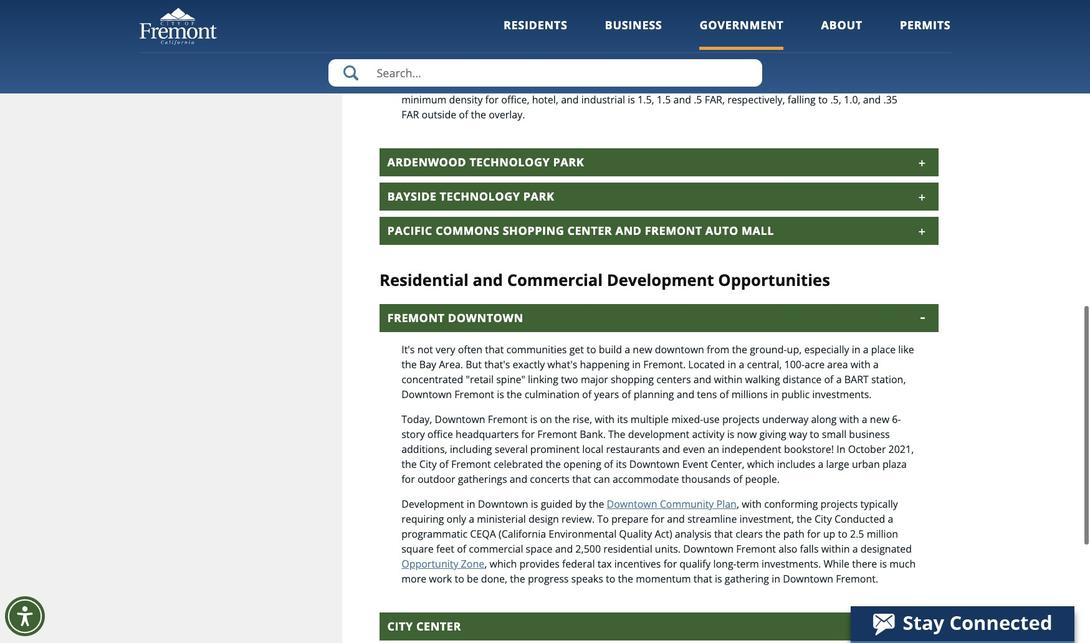 Task type: locate. For each thing, give the bounding box(es) containing it.
1 horizontal spatial industrial
[[848, 48, 892, 62]]

while left there
[[824, 558, 850, 571]]

as
[[792, 63, 803, 77], [782, 78, 793, 92]]

which inside today, downtown fremont is on the rise, with its multiple mixed-use projects underway along with a new 6- story office headquarters for fremont bank. the development activity is now giving way to small business additions, including several prominent local restaurants and even an independent bookstore! in october 2021, the city of fremont celebrated the opening of its downtown event center, which includes a large urban plaza for outdoor gatherings and concerts that can accommodate thousands of people.
[[748, 458, 775, 472]]

industrial up sites
[[848, 48, 892, 62]]

investments. up along
[[813, 388, 872, 402]]

1 vertical spatial city
[[815, 513, 832, 526]]

bart left station,
[[845, 373, 869, 387]]

the
[[440, 48, 455, 62], [472, 63, 488, 77], [464, 78, 480, 92], [647, 78, 662, 92], [795, 78, 810, 92], [880, 78, 895, 92], [471, 108, 486, 122], [732, 343, 748, 357], [402, 358, 417, 372], [507, 388, 522, 402], [555, 413, 570, 427], [402, 458, 417, 472], [546, 458, 561, 472], [589, 498, 605, 511], [797, 513, 812, 526], [766, 528, 781, 541], [510, 573, 526, 586], [618, 573, 634, 586]]

area down especially
[[828, 358, 849, 372]]

in right gathering
[[772, 573, 781, 586]]

area.
[[439, 358, 463, 372]]

and down development
[[663, 443, 681, 457]]

in inside , which provides federal tax incentives for qualify long-term investments. while there is much more work to be done, the progress speaks to the momentum that is gathering in downtown fremont.
[[772, 573, 781, 586]]

a inside "development opportunities in warm springs include commercial, industrial, and office development. while most of the technology and life sciences employment base in this area occurs in lower-coverage industrial and r&d buildings, the district's zoning code allows for higher density employment such as office on sites proximate to the station. within a half mile radius of the bart station (referred to as the tod overlay), the minimum density for office, hotel, and industrial is 1.5, 1.5 and .5 far, respectively, falling to .5, 1.0, and .35 far outside of the overlay."
[[552, 78, 558, 92]]

0 horizontal spatial office
[[428, 428, 453, 442]]

1 vertical spatial its
[[616, 458, 627, 472]]

within
[[519, 78, 550, 92]]

2 vertical spatial office
[[428, 428, 453, 442]]

0 vertical spatial within
[[714, 373, 743, 387]]

bank.
[[580, 428, 606, 442]]

1 horizontal spatial on
[[834, 63, 846, 77]]

a left the place
[[864, 343, 869, 357]]

bart inside "development opportunities in warm springs include commercial, industrial, and office development. while most of the technology and life sciences employment base in this area occurs in lower-coverage industrial and r&d buildings, the district's zoning code allows for higher density employment such as office on sites proximate to the station. within a half mile radius of the bart station (referred to as the tod overlay), the minimum density for office, hotel, and industrial is 1.5, 1.5 and .5 far, respectively, falling to .5, 1.0, and .35 far outside of the overlay."
[[664, 78, 689, 92]]

0 horizontal spatial fremont.
[[644, 358, 686, 372]]

while left permits link
[[872, 33, 898, 47]]

0 vertical spatial city
[[420, 458, 437, 472]]

0 vertical spatial development
[[402, 33, 464, 47]]

warm
[[544, 33, 572, 47]]

0 horizontal spatial projects
[[723, 413, 760, 427]]

technology for bayside
[[440, 189, 520, 204]]

1 vertical spatial within
[[822, 543, 850, 556]]

fremont down including
[[452, 458, 491, 472]]

city inside today, downtown fremont is on the rise, with its multiple mixed-use projects underway along with a new 6- story office headquarters for fremont bank. the development activity is now giving way to small business additions, including several prominent local restaurants and even an independent bookstore! in october 2021, the city of fremont celebrated the opening of its downtown event center, which includes a large urban plaza for outdoor gatherings and concerts that can accommodate thousands of people.
[[420, 458, 437, 472]]

with
[[851, 358, 871, 372], [595, 413, 615, 427], [840, 413, 860, 427], [742, 498, 762, 511]]

clears
[[736, 528, 763, 541]]

6-
[[893, 413, 901, 427]]

bayside technology park
[[388, 189, 555, 204]]

such
[[768, 63, 790, 77]]

area down the industrial,
[[707, 48, 728, 62]]

bart up 1.5
[[664, 78, 689, 92]]

springs
[[574, 33, 609, 47]]

within up 'tens'
[[714, 373, 743, 387]]

permits
[[900, 17, 951, 32]]

city inside ", with conforming projects typically requiring only a ministerial design review. to prepare for and streamline investment, the city conducted a programmatic ceqa (california environmental quality act) analysis that clears the path for up to 2.5 million square feet of commercial space and 2,500 residential units. downtown fremont also falls within a designated opportunity zone"
[[815, 513, 832, 526]]

incentives
[[615, 558, 661, 571]]

1 vertical spatial technology
[[440, 189, 520, 204]]

fremont. up centers
[[644, 358, 686, 372]]

area inside it's not very often that communities get to build a new downtown from the ground-up, especially in a place like the bay area. but that's exactly what's happening in fremont. located in a central, 100-acre area with a concentrated "retail spine" linking two major shopping centers and within walking distance of a bart station, downtown fremont is the culmination of years of planning and tens of millions in public investments.
[[828, 358, 849, 372]]

central,
[[747, 358, 782, 372]]

way
[[789, 428, 808, 442]]

1 horizontal spatial area
[[828, 358, 849, 372]]

up,
[[787, 343, 802, 357]]

centers
[[657, 373, 691, 387]]

lower-
[[775, 48, 804, 62]]

residents
[[504, 17, 568, 32]]

1 vertical spatial as
[[782, 78, 793, 92]]

1 horizontal spatial city
[[420, 458, 437, 472]]

industrial,
[[707, 33, 754, 47]]

business link
[[605, 17, 663, 50]]

of right outside
[[459, 108, 469, 122]]

within down up
[[822, 543, 850, 556]]

2 horizontal spatial city
[[815, 513, 832, 526]]

often
[[458, 343, 483, 357]]

center down work
[[417, 619, 461, 634]]

that down the streamline
[[715, 528, 733, 541]]

,
[[737, 498, 740, 511], [485, 558, 487, 571]]

for left outdoor
[[402, 473, 415, 486]]

1 vertical spatial office
[[805, 63, 831, 77]]

is down spine"
[[497, 388, 504, 402]]

guided
[[541, 498, 573, 511]]

employment down include
[[590, 48, 649, 62]]

on left sites
[[834, 63, 846, 77]]

1 vertical spatial area
[[828, 358, 849, 372]]

fremont up prominent
[[538, 428, 577, 442]]

bookstore!
[[784, 443, 834, 457]]

to right get
[[587, 343, 597, 357]]

0 vertical spatial projects
[[723, 413, 760, 427]]

outdoor
[[418, 473, 456, 486]]

1 horizontal spatial ,
[[737, 498, 740, 511]]

0 vertical spatial industrial
[[848, 48, 892, 62]]

people.
[[746, 473, 780, 486]]

of down shopping
[[622, 388, 631, 402]]

use
[[704, 413, 720, 427]]

1 vertical spatial on
[[540, 413, 552, 427]]

0 vertical spatial area
[[707, 48, 728, 62]]

technology down the ardenwood technology park
[[440, 189, 520, 204]]

downtown down falls
[[783, 573, 834, 586]]

0 vertical spatial fremont.
[[644, 358, 686, 372]]

with up investment,
[[742, 498, 762, 511]]

that inside it's not very often that communities get to build a new downtown from the ground-up, especially in a place like the bay area. but that's exactly what's happening in fremont. located in a central, 100-acre area with a concentrated "retail spine" linking two major shopping centers and within walking distance of a bart station, downtown fremont is the culmination of years of planning and tens of millions in public investments.
[[485, 343, 504, 357]]

1 vertical spatial employment
[[707, 63, 766, 77]]

and up fremont downtown
[[473, 270, 503, 291]]

0 horizontal spatial bart
[[664, 78, 689, 92]]

0 vertical spatial density
[[670, 63, 704, 77]]

government link
[[700, 17, 784, 50]]

only
[[447, 513, 467, 526]]

gatherings
[[458, 473, 507, 486]]

1 horizontal spatial employment
[[707, 63, 766, 77]]

residents link
[[504, 17, 568, 50]]

0 vertical spatial which
[[748, 458, 775, 472]]

million
[[867, 528, 899, 541]]

is
[[628, 93, 635, 107], [497, 388, 504, 402], [530, 413, 538, 427], [728, 428, 735, 442], [531, 498, 539, 511], [880, 558, 887, 571], [715, 573, 723, 586]]

of inside ", with conforming projects typically requiring only a ministerial design review. to prepare for and streamline investment, the city conducted a programmatic ceqa (california environmental quality act) analysis that clears the path for up to 2.5 million square feet of commercial space and 2,500 residential units. downtown fremont also falls within a designated opportunity zone"
[[457, 543, 467, 556]]

two
[[561, 373, 579, 387]]

and down downtown community plan link at bottom
[[667, 513, 685, 526]]

0 horizontal spatial ,
[[485, 558, 487, 571]]

projects inside today, downtown fremont is on the rise, with its multiple mixed-use projects underway along with a new 6- story office headquarters for fremont bank. the development activity is now giving way to small business additions, including several prominent local restaurants and even an independent bookstore! in october 2021, the city of fremont celebrated the opening of its downtown event center, which includes a large urban plaza for outdoor gatherings and concerts that can accommodate thousands of people.
[[723, 413, 760, 427]]

linking
[[528, 373, 559, 387]]

1 vertical spatial investments.
[[762, 558, 821, 571]]

community
[[660, 498, 714, 511]]

center
[[568, 223, 613, 238], [417, 619, 461, 634]]

mixed-
[[672, 413, 704, 427]]

a left large
[[819, 458, 824, 472]]

the up the .35
[[880, 78, 895, 92]]

0 vertical spatial on
[[834, 63, 846, 77]]

with right acre at the right bottom of the page
[[851, 358, 871, 372]]

the left station.
[[464, 78, 480, 92]]

while inside "development opportunities in warm springs include commercial, industrial, and office development. while most of the technology and life sciences employment base in this area occurs in lower-coverage industrial and r&d buildings, the district's zoning code allows for higher density employment such as office on sites proximate to the station. within a half mile radius of the bart station (referred to as the tod overlay), the minimum density for office, hotel, and industrial is 1.5, 1.5 and .5 far, respectively, falling to .5, 1.0, and .35 far outside of the overlay."
[[872, 33, 898, 47]]

industrial down the mile
[[582, 93, 626, 107]]

office inside today, downtown fremont is on the rise, with its multiple mixed-use projects underway along with a new 6- story office headquarters for fremont bank. the development activity is now giving way to small business additions, including several prominent local restaurants and even an independent bookstore! in october 2021, the city of fremont celebrated the opening of its downtown event center, which includes a large urban plaza for outdoor gatherings and concerts that can accommodate thousands of people.
[[428, 428, 453, 442]]

and down centers
[[677, 388, 695, 402]]

0 vertical spatial bart
[[664, 78, 689, 92]]

the down investment,
[[766, 528, 781, 541]]

0 vertical spatial while
[[872, 33, 898, 47]]

, for which
[[485, 558, 487, 571]]

the down incentives
[[618, 573, 634, 586]]

done,
[[481, 573, 508, 586]]

projects
[[723, 413, 760, 427], [821, 498, 858, 511]]

momentum
[[636, 573, 691, 586]]

design
[[529, 513, 559, 526]]

headquarters
[[456, 428, 519, 442]]

in left the place
[[852, 343, 861, 357]]

projects up conducted
[[821, 498, 858, 511]]

city up up
[[815, 513, 832, 526]]

1 vertical spatial tab list
[[380, 304, 939, 644]]

0 vertical spatial its
[[618, 413, 628, 427]]

with inside ", with conforming projects typically requiring only a ministerial design review. to prepare for and streamline investment, the city conducted a programmatic ceqa (california environmental quality act) analysis that clears the path for up to 2.5 million square feet of commercial space and 2,500 residential units. downtown fremont also falls within a designated opportunity zone"
[[742, 498, 762, 511]]

0 horizontal spatial area
[[707, 48, 728, 62]]

1 horizontal spatial office
[[777, 33, 802, 47]]

while for investments.
[[824, 558, 850, 571]]

1 vertical spatial projects
[[821, 498, 858, 511]]

1 vertical spatial center
[[417, 619, 461, 634]]

Search text field
[[328, 59, 762, 87]]

1 vertical spatial bart
[[845, 373, 869, 387]]

residential
[[604, 543, 653, 556]]

to down such
[[770, 78, 780, 92]]

to
[[452, 78, 462, 92], [770, 78, 780, 92], [819, 93, 828, 107], [587, 343, 597, 357], [810, 428, 820, 442], [838, 528, 848, 541], [455, 573, 464, 586], [606, 573, 616, 586]]

0 horizontal spatial which
[[490, 558, 517, 571]]

0 horizontal spatial industrial
[[582, 93, 626, 107]]

projects inside ", with conforming projects typically requiring only a ministerial design review. to prepare for and streamline investment, the city conducted a programmatic ceqa (california environmental quality act) analysis that clears the path for up to 2.5 million square feet of commercial space and 2,500 residential units. downtown fremont also falls within a designated opportunity zone"
[[821, 498, 858, 511]]

1 vertical spatial which
[[490, 558, 517, 571]]

0 vertical spatial technology
[[470, 155, 550, 170]]

federal
[[562, 558, 595, 571]]

downtown inside it's not very often that communities get to build a new downtown from the ground-up, especially in a place like the bay area. but that's exactly what's happening in fremont. located in a central, 100-acre area with a concentrated "retail spine" linking two major shopping centers and within walking distance of a bart station, downtown fremont is the culmination of years of planning and tens of millions in public investments.
[[402, 388, 452, 402]]

which down commercial
[[490, 558, 517, 571]]

office up lower-
[[777, 33, 802, 47]]

square
[[402, 543, 434, 556]]

within
[[714, 373, 743, 387], [822, 543, 850, 556]]

1 horizontal spatial while
[[872, 33, 898, 47]]

ministerial
[[477, 513, 526, 526]]

for
[[622, 63, 635, 77], [486, 93, 499, 107], [522, 428, 535, 442], [402, 473, 415, 486], [651, 513, 665, 526], [808, 528, 821, 541], [664, 558, 677, 571]]

a up million
[[888, 513, 894, 526]]

density up outside
[[449, 93, 483, 107]]

0 horizontal spatial within
[[714, 373, 743, 387]]

is up design
[[531, 498, 539, 511]]

that
[[485, 343, 504, 357], [573, 473, 591, 486], [715, 528, 733, 541], [694, 573, 713, 586]]

much
[[890, 558, 916, 571]]

sciences
[[548, 48, 587, 62]]

development for development in downtown is guided by the downtown community plan
[[402, 498, 464, 511]]

which
[[748, 458, 775, 472], [490, 558, 517, 571]]

rise,
[[573, 413, 592, 427]]

to down tax
[[606, 573, 616, 586]]

office
[[777, 33, 802, 47], [805, 63, 831, 77], [428, 428, 453, 442]]

0 vertical spatial as
[[792, 63, 803, 77]]

2 horizontal spatial office
[[805, 63, 831, 77]]

is inside "development opportunities in warm springs include commercial, industrial, and office development. while most of the technology and life sciences employment base in this area occurs in lower-coverage industrial and r&d buildings, the district's zoning code allows for higher density employment such as office on sites proximate to the station. within a half mile radius of the bart station (referred to as the tod overlay), the minimum density for office, hotel, and industrial is 1.5, 1.5 and .5 far, respectively, falling to .5, 1.0, and .35 far outside of the overlay."
[[628, 93, 635, 107]]

0 horizontal spatial on
[[540, 413, 552, 427]]

overlay),
[[836, 78, 877, 92]]

projects up now on the bottom
[[723, 413, 760, 427]]

in up shopping
[[633, 358, 641, 372]]

1 horizontal spatial fremont.
[[836, 573, 879, 586]]

0 vertical spatial park
[[553, 155, 584, 170]]

in left this
[[676, 48, 685, 62]]

hotel,
[[532, 93, 559, 107]]

its down restaurants
[[616, 458, 627, 472]]

fremont. inside it's not very often that communities get to build a new downtown from the ground-up, especially in a place like the bay area. but that's exactly what's happening in fremont. located in a central, 100-acre area with a concentrated "retail spine" linking two major shopping centers and within walking distance of a bart station, downtown fremont is the culmination of years of planning and tens of millions in public investments.
[[644, 358, 686, 372]]

the down spine"
[[507, 388, 522, 402]]

1 vertical spatial new
[[870, 413, 890, 427]]

fremont. inside , which provides federal tax incentives for qualify long-term investments. while there is much more work to be done, the progress speaks to the momentum that is gathering in downtown fremont.
[[836, 573, 879, 586]]

shopping
[[503, 223, 565, 238]]

bayside
[[388, 189, 437, 204]]

permits link
[[900, 17, 951, 50]]

a right build
[[625, 343, 631, 357]]

commercial
[[469, 543, 523, 556]]

0 horizontal spatial density
[[449, 93, 483, 107]]

1 horizontal spatial within
[[822, 543, 850, 556]]

1 vertical spatial while
[[824, 558, 850, 571]]

while inside , which provides federal tax incentives for qualify long-term investments. while there is much more work to be done, the progress speaks to the momentum that is gathering in downtown fremont.
[[824, 558, 850, 571]]

1 horizontal spatial which
[[748, 458, 775, 472]]

tab list
[[380, 0, 939, 245], [380, 304, 939, 644]]

programmatic
[[402, 528, 468, 541]]

0 horizontal spatial city
[[388, 619, 413, 634]]

fremont.
[[644, 358, 686, 372], [836, 573, 879, 586]]

typically
[[861, 498, 899, 511]]

designated
[[861, 543, 912, 556]]

the right the from
[[732, 343, 748, 357]]

government
[[700, 17, 784, 32]]

new left 6-
[[870, 413, 890, 427]]

giving
[[760, 428, 787, 442]]

1 horizontal spatial center
[[568, 223, 613, 238]]

a left half
[[552, 78, 558, 92]]

1 tab list from the top
[[380, 0, 939, 245]]

0 vertical spatial investments.
[[813, 388, 872, 402]]

1 horizontal spatial new
[[870, 413, 890, 427]]

fremont inside it's not very often that communities get to build a new downtown from the ground-up, especially in a place like the bay area. but that's exactly what's happening in fremont. located in a central, 100-acre area with a concentrated "retail spine" linking two major shopping centers and within walking distance of a bart station, downtown fremont is the culmination of years of planning and tens of millions in public investments.
[[455, 388, 495, 402]]

conforming
[[765, 498, 818, 511]]

on down 'culmination'
[[540, 413, 552, 427]]

0 vertical spatial ,
[[737, 498, 740, 511]]

build
[[599, 343, 622, 357]]

that up that's
[[485, 343, 504, 357]]

1 vertical spatial park
[[524, 189, 555, 204]]

2 tab list from the top
[[380, 304, 939, 644]]

1 vertical spatial ,
[[485, 558, 487, 571]]

culmination
[[525, 388, 580, 402]]

, inside ", with conforming projects typically requiring only a ministerial design review. to prepare for and streamline investment, the city conducted a programmatic ceqa (california environmental quality act) analysis that clears the path for up to 2.5 million square feet of commercial space and 2,500 residential units. downtown fremont also falls within a designated opportunity zone"
[[737, 498, 740, 511]]

investments. inside it's not very often that communities get to build a new downtown from the ground-up, especially in a place like the bay area. but that's exactly what's happening in fremont. located in a central, 100-acre area with a concentrated "retail spine" linking two major shopping centers and within walking distance of a bart station, downtown fremont is the culmination of years of planning and tens of millions in public investments.
[[813, 388, 872, 402]]

while for development.
[[872, 33, 898, 47]]

for up the several
[[522, 428, 535, 442]]

communities
[[507, 343, 567, 357]]

new
[[633, 343, 653, 357], [870, 413, 890, 427]]

technology
[[470, 155, 550, 170], [440, 189, 520, 204]]

zoning
[[532, 63, 562, 77]]

its up the the
[[618, 413, 628, 427]]

bart inside it's not very often that communities get to build a new downtown from the ground-up, especially in a place like the bay area. but that's exactly what's happening in fremont. located in a central, 100-acre area with a concentrated "retail spine" linking two major shopping centers and within walking distance of a bart station, downtown fremont is the culmination of years of planning and tens of millions in public investments.
[[845, 373, 869, 387]]

1 vertical spatial fremont.
[[836, 573, 879, 586]]

sites
[[848, 63, 869, 77]]

0 vertical spatial tab list
[[380, 0, 939, 245]]

to up bookstore!
[[810, 428, 820, 442]]

to right up
[[838, 528, 848, 541]]

1 horizontal spatial projects
[[821, 498, 858, 511]]

business
[[850, 428, 890, 442]]

0 horizontal spatial while
[[824, 558, 850, 571]]

downtown up qualify
[[684, 543, 734, 556]]

downtown
[[448, 311, 524, 326], [402, 388, 452, 402], [435, 413, 486, 427], [630, 458, 680, 472], [478, 498, 529, 511], [607, 498, 658, 511], [684, 543, 734, 556], [783, 573, 834, 586]]

fremont inside ", with conforming projects typically requiring only a ministerial design review. to prepare for and streamline investment, the city conducted a programmatic ceqa (california environmental quality act) analysis that clears the path for up to 2.5 million square feet of commercial space and 2,500 residential units. downtown fremont also falls within a designated opportunity zone"
[[737, 543, 776, 556]]

a up business
[[862, 413, 868, 427]]

its
[[618, 413, 628, 427], [616, 458, 627, 472]]

new up shopping
[[633, 343, 653, 357]]

0 horizontal spatial new
[[633, 343, 653, 357]]

development inside "development opportunities in warm springs include commercial, industrial, and office development. while most of the technology and life sciences employment base in this area occurs in lower-coverage industrial and r&d buildings, the district's zoning code allows for higher density employment such as office on sites proximate to the station. within a half mile radius of the bart station (referred to as the tod overlay), the minimum density for office, hotel, and industrial is 1.5, 1.5 and .5 far, respectively, falling to .5, 1.0, and .35 far outside of the overlay."
[[402, 33, 464, 47]]

2 vertical spatial development
[[402, 498, 464, 511]]

, inside , which provides federal tax incentives for qualify long-term investments. while there is much more work to be done, the progress speaks to the momentum that is gathering in downtown fremont.
[[485, 558, 487, 571]]

quality
[[619, 528, 652, 541]]

technology down overlay.
[[470, 155, 550, 170]]

0 vertical spatial new
[[633, 343, 653, 357]]

0 vertical spatial employment
[[590, 48, 649, 62]]

which inside , which provides federal tax incentives for qualify long-term investments. while there is much more work to be done, the progress speaks to the momentum that is gathering in downtown fremont.
[[490, 558, 517, 571]]

1 horizontal spatial bart
[[845, 373, 869, 387]]



Task type: describe. For each thing, give the bounding box(es) containing it.
office,
[[502, 93, 530, 107]]

includes
[[777, 458, 816, 472]]

radius
[[603, 78, 632, 92]]

development
[[628, 428, 690, 442]]

of down major
[[583, 388, 592, 402]]

thousands
[[682, 473, 731, 486]]

to left be
[[455, 573, 464, 586]]

for up radius
[[622, 63, 635, 77]]

be
[[467, 573, 479, 586]]

the right done,
[[510, 573, 526, 586]]

tax
[[598, 558, 612, 571]]

restaurants
[[607, 443, 660, 457]]

small
[[822, 428, 847, 442]]

major
[[581, 373, 609, 387]]

1 vertical spatial development
[[607, 270, 714, 291]]

development for development opportunities in warm springs include commercial, industrial, and office development. while most of the technology and life sciences employment base in this area occurs in lower-coverage industrial and r&d buildings, the district's zoning code allows for higher density employment such as office on sites proximate to the station. within a half mile radius of the bart station (referred to as the tod overlay), the minimum density for office, hotel, and industrial is 1.5, 1.5 and .5 far, respectively, falling to .5, 1.0, and .35 far outside of the overlay.
[[402, 33, 464, 47]]

tens
[[697, 388, 717, 402]]

in up such
[[763, 48, 772, 62]]

0 vertical spatial office
[[777, 33, 802, 47]]

of up 1.5, at the right top
[[635, 78, 644, 92]]

plaza
[[883, 458, 907, 472]]

independent
[[722, 443, 782, 457]]

for down station.
[[486, 93, 499, 107]]

residential and commercial development opportunities
[[380, 270, 831, 291]]

the up buildings,
[[440, 48, 455, 62]]

overlay.
[[489, 108, 525, 122]]

and down located on the bottom right of the page
[[694, 373, 712, 387]]

for left up
[[808, 528, 821, 541]]

is down 'culmination'
[[530, 413, 538, 427]]

a right only
[[469, 513, 475, 526]]

event
[[683, 458, 709, 472]]

within inside ", with conforming projects typically requiring only a ministerial design review. to prepare for and streamline investment, the city conducted a programmatic ceqa (california environmental quality act) analysis that clears the path for up to 2.5 million square feet of commercial space and 2,500 residential units. downtown fremont also falls within a designated opportunity zone"
[[822, 543, 850, 556]]

of up the can
[[604, 458, 614, 472]]

district's
[[490, 63, 529, 77]]

downtown up accommodate
[[630, 458, 680, 472]]

auto
[[706, 223, 739, 238]]

to left .5,
[[819, 93, 828, 107]]

in up 'life' at top
[[533, 33, 541, 47]]

the up path
[[797, 513, 812, 526]]

half
[[560, 78, 578, 92]]

not
[[418, 343, 433, 357]]

act)
[[655, 528, 673, 541]]

of up outdoor
[[440, 458, 449, 472]]

the down it's
[[402, 358, 417, 372]]

1.0,
[[844, 93, 861, 107]]

mall
[[742, 223, 774, 238]]

can
[[594, 473, 610, 486]]

most
[[402, 48, 425, 62]]

opening
[[564, 458, 602, 472]]

an
[[708, 443, 720, 457]]

place
[[872, 343, 896, 357]]

progress
[[528, 573, 569, 586]]

space
[[526, 543, 553, 556]]

"retail
[[466, 373, 494, 387]]

park for bayside technology park
[[524, 189, 555, 204]]

fremont up headquarters
[[488, 413, 528, 427]]

to inside today, downtown fremont is on the rise, with its multiple mixed-use projects underway along with a new 6- story office headquarters for fremont bank. the development activity is now giving way to small business additions, including several prominent local restaurants and even an independent bookstore! in october 2021, the city of fremont celebrated the opening of its downtown event center, which includes a large urban plaza for outdoor gatherings and concerts that can accommodate thousands of people.
[[810, 428, 820, 442]]

falls
[[800, 543, 819, 556]]

term
[[737, 558, 759, 571]]

and down half
[[561, 93, 579, 107]]

the left rise, in the bottom of the page
[[555, 413, 570, 427]]

acre
[[805, 358, 825, 372]]

to inside it's not very often that communities get to build a new downtown from the ground-up, especially in a place like the bay area. but that's exactly what's happening in fremont. located in a central, 100-acre area with a concentrated "retail spine" linking two major shopping centers and within walking distance of a bart station, downtown fremont is the culmination of years of planning and tens of millions in public investments.
[[587, 343, 597, 357]]

on inside "development opportunities in warm springs include commercial, industrial, and office development. while most of the technology and life sciences employment base in this area occurs in lower-coverage industrial and r&d buildings, the district's zoning code allows for higher density employment such as office on sites proximate to the station. within a half mile radius of the bart station (referred to as the tod overlay), the minimum density for office, hotel, and industrial is 1.5, 1.5 and .5 far, respectively, falling to .5, 1.0, and .35 far outside of the overlay."
[[834, 63, 846, 77]]

downtown up headquarters
[[435, 413, 486, 427]]

get
[[570, 343, 584, 357]]

stay connected image
[[851, 607, 1074, 642]]

that inside today, downtown fremont is on the rise, with its multiple mixed-use projects underway along with a new 6- story office headquarters for fremont bank. the development activity is now giving way to small business additions, including several prominent local restaurants and even an independent bookstore! in october 2021, the city of fremont celebrated the opening of its downtown event center, which includes a large urban plaza for outdoor gatherings and concerts that can accommodate thousands of people.
[[573, 473, 591, 486]]

life
[[532, 48, 546, 62]]

multiple
[[631, 413, 669, 427]]

new inside it's not very often that communities get to build a new downtown from the ground-up, especially in a place like the bay area. but that's exactly what's happening in fremont. located in a central, 100-acre area with a concentrated "retail spine" linking two major shopping centers and within walking distance of a bart station, downtown fremont is the culmination of years of planning and tens of millions in public investments.
[[633, 343, 653, 357]]

the down "technology"
[[472, 63, 488, 77]]

also
[[779, 543, 798, 556]]

with up bank.
[[595, 413, 615, 427]]

spine"
[[497, 373, 526, 387]]

units.
[[655, 543, 681, 556]]

the up the falling
[[795, 78, 810, 92]]

and up district's
[[511, 48, 529, 62]]

investment,
[[740, 513, 795, 526]]

a left central,
[[739, 358, 745, 372]]

downtown inside , which provides federal tax incentives for qualify long-term investments. while there is much more work to be done, the progress speaks to the momentum that is gathering in downtown fremont.
[[783, 573, 834, 586]]

years
[[594, 388, 619, 402]]

that inside ", with conforming projects typically requiring only a ministerial design review. to prepare for and streamline investment, the city conducted a programmatic ceqa (california environmental quality act) analysis that clears the path for up to 2.5 million square feet of commercial space and 2,500 residential units. downtown fremont also falls within a designated opportunity zone"
[[715, 528, 733, 541]]

and left the .35
[[864, 93, 881, 107]]

within inside it's not very often that communities get to build a new downtown from the ground-up, especially in a place like the bay area. but that's exactly what's happening in fremont. located in a central, 100-acre area with a concentrated "retail spine" linking two major shopping centers and within walking distance of a bart station, downtown fremont is the culmination of years of planning and tens of millions in public investments.
[[714, 373, 743, 387]]

downtown up often
[[448, 311, 524, 326]]

downtown inside ", with conforming projects typically requiring only a ministerial design review. to prepare for and streamline investment, the city conducted a programmatic ceqa (california environmental quality act) analysis that clears the path for up to 2.5 million square feet of commercial space and 2,500 residential units. downtown fremont also falls within a designated opportunity zone"
[[684, 543, 734, 556]]

of down center,
[[734, 473, 743, 486]]

downtown up ministerial
[[478, 498, 529, 511]]

in down gatherings
[[467, 498, 476, 511]]

city center
[[388, 619, 461, 634]]

the left overlay.
[[471, 108, 486, 122]]

millions
[[732, 388, 768, 402]]

and down permits
[[895, 48, 912, 62]]

technology
[[458, 48, 509, 62]]

and up occurs
[[756, 33, 774, 47]]

underway
[[763, 413, 809, 427]]

with inside it's not very often that communities get to build a new downtown from the ground-up, especially in a place like the bay area. but that's exactly what's happening in fremont. located in a central, 100-acre area with a concentrated "retail spine" linking two major shopping centers and within walking distance of a bart station, downtown fremont is the culmination of years of planning and tens of millions in public investments.
[[851, 358, 871, 372]]

and up residential and commercial development opportunities
[[616, 223, 642, 238]]

2 vertical spatial city
[[388, 619, 413, 634]]

park for ardenwood technology park
[[553, 155, 584, 170]]

allows
[[590, 63, 619, 77]]

is inside it's not very often that communities get to build a new downtown from the ground-up, especially in a place like the bay area. but that's exactly what's happening in fremont. located in a central, 100-acre area with a concentrated "retail spine" linking two major shopping centers and within walking distance of a bart station, downtown fremont is the culmination of years of planning and tens of millions in public investments.
[[497, 388, 504, 402]]

streamline
[[688, 513, 737, 526]]

large
[[827, 458, 850, 472]]

the down prominent
[[546, 458, 561, 472]]

provides
[[520, 558, 560, 571]]

prominent
[[531, 443, 580, 457]]

fremont up it's
[[388, 311, 445, 326]]

far
[[402, 108, 419, 122]]

1 horizontal spatial density
[[670, 63, 704, 77]]

what's
[[548, 358, 578, 372]]

of down acre at the right bottom of the page
[[825, 373, 834, 387]]

tab list containing ardenwood technology park
[[380, 0, 939, 245]]

0 horizontal spatial center
[[417, 619, 461, 634]]

1.5
[[657, 93, 671, 107]]

for inside , which provides federal tax incentives for qualify long-term investments. while there is much more work to be done, the progress speaks to the momentum that is gathering in downtown fremont.
[[664, 558, 677, 571]]

of right most
[[428, 48, 437, 62]]

including
[[450, 443, 492, 457]]

.5
[[694, 93, 703, 107]]

in down the from
[[728, 358, 737, 372]]

investments. inside , which provides federal tax incentives for qualify long-term investments. while there is much more work to be done, the progress speaks to the momentum that is gathering in downtown fremont.
[[762, 558, 821, 571]]

in down walking
[[771, 388, 779, 402]]

located
[[689, 358, 725, 372]]

station,
[[872, 373, 906, 387]]

of right 'tens'
[[720, 388, 729, 402]]

1 vertical spatial industrial
[[582, 93, 626, 107]]

the down "additions,"
[[402, 458, 417, 472]]

feet
[[437, 543, 455, 556]]

fremont downtown
[[388, 311, 524, 326]]

and up federal
[[555, 543, 573, 556]]

to
[[598, 513, 609, 526]]

the right the by
[[589, 498, 605, 511]]

1.5,
[[638, 93, 655, 107]]

(california
[[499, 528, 546, 541]]

public
[[782, 388, 810, 402]]

but
[[466, 358, 482, 372]]

requiring
[[402, 513, 444, 526]]

for up act)
[[651, 513, 665, 526]]

exactly
[[513, 358, 545, 372]]

that's
[[485, 358, 510, 372]]

.35
[[884, 93, 898, 107]]

more
[[402, 573, 427, 586]]

to down buildings,
[[452, 78, 462, 92]]

commercial
[[507, 270, 603, 291]]

story
[[402, 428, 425, 442]]

to inside ", with conforming projects typically requiring only a ministerial design review. to prepare for and streamline investment, the city conducted a programmatic ceqa (california environmental quality act) analysis that clears the path for up to 2.5 million square feet of commercial space and 2,500 residential units. downtown fremont also falls within a designated opportunity zone"
[[838, 528, 848, 541]]

long-
[[714, 558, 737, 571]]

falling
[[788, 93, 816, 107]]

1 vertical spatial density
[[449, 93, 483, 107]]

, for with
[[737, 498, 740, 511]]

proximate
[[402, 78, 450, 92]]

0 vertical spatial center
[[568, 223, 613, 238]]

technology for ardenwood
[[470, 155, 550, 170]]

100-
[[785, 358, 805, 372]]

fremont left "auto"
[[645, 223, 703, 238]]

is down designated
[[880, 558, 887, 571]]

downtown up prepare
[[607, 498, 658, 511]]

and left .5
[[674, 93, 692, 107]]

tab list containing fremont downtown
[[380, 304, 939, 644]]

with up small
[[840, 413, 860, 427]]

the down higher
[[647, 78, 662, 92]]

0 horizontal spatial employment
[[590, 48, 649, 62]]

new inside today, downtown fremont is on the rise, with its multiple mixed-use projects underway along with a new 6- story office headquarters for fremont bank. the development activity is now giving way to small business additions, including several prominent local restaurants and even an independent bookstore! in october 2021, the city of fremont celebrated the opening of its downtown event center, which includes a large urban plaza for outdoor gatherings and concerts that can accommodate thousands of people.
[[870, 413, 890, 427]]

that inside , which provides federal tax incentives for qualify long-term investments. while there is much more work to be done, the progress speaks to the momentum that is gathering in downtown fremont.
[[694, 573, 713, 586]]

opportunity
[[402, 558, 459, 571]]

shopping
[[611, 373, 654, 387]]

on inside today, downtown fremont is on the rise, with its multiple mixed-use projects underway along with a new 6- story office headquarters for fremont bank. the development activity is now giving way to small business additions, including several prominent local restaurants and even an independent bookstore! in october 2021, the city of fremont celebrated the opening of its downtown event center, which includes a large urban plaza for outdoor gatherings and concerts that can accommodate thousands of people.
[[540, 413, 552, 427]]

and down celebrated
[[510, 473, 528, 486]]

prepare
[[612, 513, 649, 526]]

pacific commons shopping center and fremont auto mall
[[388, 223, 774, 238]]

is left now on the bottom
[[728, 428, 735, 442]]

a down '2.5'
[[853, 543, 858, 556]]

qualify
[[680, 558, 711, 571]]

area inside "development opportunities in warm springs include commercial, industrial, and office development. while most of the technology and life sciences employment base in this area occurs in lower-coverage industrial and r&d buildings, the district's zoning code allows for higher density employment such as office on sites proximate to the station. within a half mile radius of the bart station (referred to as the tod overlay), the minimum density for office, hotel, and industrial is 1.5, 1.5 and .5 far, respectively, falling to .5, 1.0, and .35 far outside of the overlay."
[[707, 48, 728, 62]]

ground-
[[750, 343, 787, 357]]

a down especially
[[837, 373, 842, 387]]

especially
[[805, 343, 850, 357]]

is down the long- on the bottom of the page
[[715, 573, 723, 586]]

a down the place
[[874, 358, 879, 372]]



Task type: vqa. For each thing, say whether or not it's contained in the screenshot.
Staff to the left
no



